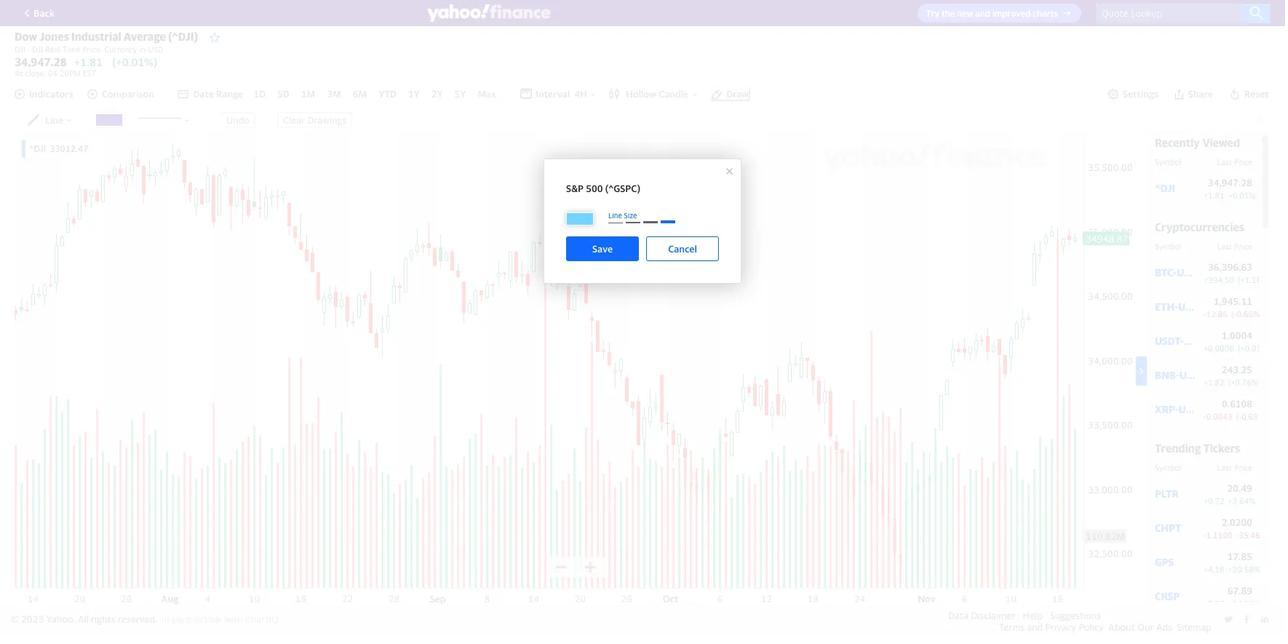 Task type: locate. For each thing, give the bounding box(es) containing it.
last price down viewed
[[1218, 157, 1253, 166]]

trending
[[1155, 442, 1202, 455]]

usd down usdt-usd link
[[1180, 369, 1200, 382]]

- down 2.0200
[[1237, 530, 1239, 540]]

+3.64%
[[1229, 496, 1256, 506]]

148.59
[[1222, 619, 1253, 631]]

34,947.28 up +0.01%
[[1208, 177, 1253, 188]]

4h
[[575, 88, 587, 100]]

+0.72
[[1204, 496, 1225, 506]]

+1.81 left +0.01%
[[1204, 191, 1225, 200]]

last price for cryptocurrencies
[[1218, 241, 1253, 251]]

clear drawings button
[[277, 112, 352, 128]]

0 horizontal spatial -
[[27, 44, 30, 54]]

symbol down recently
[[1155, 157, 1182, 166]]

bnb-
[[1155, 369, 1180, 382]]

dji down dow
[[15, 44, 25, 54]]

yahoo finance logo image
[[427, 4, 551, 22]]

symbol for recently viewed
[[1155, 157, 1182, 166]]

34,947.28 for 34,947.28 +1.81
[[15, 55, 67, 68]]

and right terms
[[1027, 622, 1043, 633]]

dji
[[15, 44, 25, 54], [32, 44, 43, 54]]

eth-
[[1155, 301, 1179, 313]]

price up 20.49
[[1235, 463, 1253, 472]]

1d button
[[252, 87, 267, 101]]

reserved.
[[118, 614, 158, 625]]

34,947.28 for 34,947.28 +1.81 +0.01%
[[1208, 177, 1253, 188]]

settings button
[[1108, 88, 1159, 100]]

1m button
[[300, 87, 317, 101]]

1 symbol from the top
[[1155, 157, 1182, 166]]

1 vertical spatial last
[[1218, 241, 1233, 251]]

drawings
[[308, 114, 347, 126]]

cryptocurrencies
[[1155, 220, 1245, 233]]

back
[[33, 7, 55, 19]]

reset
[[1245, 88, 1270, 100]]

last down tickers
[[1218, 463, 1233, 472]]

date range
[[193, 88, 243, 100]]

1 horizontal spatial line
[[609, 211, 622, 220]]

clear drawings
[[283, 114, 347, 126]]

try
[[927, 8, 940, 19]]

xrp-usd link
[[1155, 403, 1199, 416]]

last price down cryptocurrencies
[[1218, 241, 1253, 251]]

usd for usdt-
[[1184, 335, 1204, 347]]

+1.81 inside 34,947.28 +1.81 +0.01%
[[1204, 191, 1225, 200]]

dow jones industrial average (^dji)
[[15, 30, 198, 43]]

chpt
[[1155, 522, 1182, 534]]

symbol down trending
[[1155, 463, 1182, 472]]

line left size
[[609, 211, 622, 220]]

price down cryptocurrencies
[[1235, 241, 1253, 251]]

xrp-
[[1155, 403, 1179, 416]]

0 horizontal spatial 34,947.28
[[15, 55, 67, 68]]

policy
[[1079, 622, 1104, 633]]

1 vertical spatial and
[[1027, 622, 1043, 633]]

hollow candle button
[[609, 88, 699, 100]]

2 vertical spatial price
[[1235, 463, 1253, 472]]

1 dji from the left
[[15, 44, 25, 54]]

usd down bnb-usd
[[1179, 403, 1199, 416]]

33012.47
[[50, 143, 88, 154]]

last down viewed
[[1218, 157, 1233, 166]]

help link
[[1023, 610, 1043, 622]]

dji left real
[[32, 44, 43, 54]]

1 last price from the top
[[1218, 157, 1253, 166]]

© 2023 yahoo. all rights reserved. in partnership with chartiq
[[11, 614, 279, 625]]

cancel
[[668, 243, 697, 255]]

last for trending tickers
[[1218, 463, 1233, 472]]

2 last price from the top
[[1218, 241, 1253, 251]]

0 vertical spatial and
[[976, 8, 991, 19]]

- for dji
[[27, 44, 30, 54]]

0 vertical spatial 34,947.28
[[15, 55, 67, 68]]

date
[[193, 88, 214, 100]]

2 horizontal spatial -
[[1237, 530, 1239, 540]]

and right new
[[976, 8, 991, 19]]

3 symbol from the top
[[1155, 463, 1182, 472]]

ytd button
[[377, 87, 398, 101]]

0 vertical spatial last
[[1218, 157, 1233, 166]]

symbol
[[1155, 157, 1182, 166], [1155, 241, 1182, 251], [1155, 463, 1182, 472]]

cancel button
[[646, 236, 719, 261]]

price down viewed
[[1235, 157, 1253, 166]]

1 horizontal spatial 34,947.28
[[1208, 177, 1253, 188]]

3 last price from the top
[[1218, 463, 1253, 472]]

1 horizontal spatial and
[[1027, 622, 1043, 633]]

trending tickers
[[1155, 442, 1241, 455]]

last for cryptocurrencies
[[1218, 241, 1233, 251]]

(^dji)
[[168, 30, 198, 43]]

data
[[949, 610, 969, 622]]

+1.81 down "dji - dji real time price. currency in usd"
[[74, 55, 102, 68]]

last price for trending tickers
[[1218, 463, 1253, 472]]

usd for btc-
[[1177, 267, 1197, 279]]

try the new and improved charts
[[927, 8, 1058, 19]]

est
[[83, 68, 96, 78]]

5d
[[277, 88, 290, 100]]

2 vertical spatial last price
[[1218, 463, 1253, 472]]

hollow candle
[[626, 88, 689, 100]]

0 horizontal spatial and
[[976, 8, 991, 19]]

line down indicators
[[45, 114, 63, 126]]

1d
[[254, 88, 266, 100]]

20.49
[[1228, 482, 1253, 494]]

34,947.28
[[15, 55, 67, 68], [1208, 177, 1253, 188]]

symbol up the btc- in the right top of the page
[[1155, 241, 1182, 251]]

- right the chpt link
[[1204, 530, 1207, 540]]

1 last from the top
[[1218, 157, 1233, 166]]

2 price from the top
[[1235, 241, 1253, 251]]

average
[[124, 30, 166, 43]]

17.85 +4.18 +30.58%
[[1204, 551, 1261, 574]]

and
[[976, 8, 991, 19], [1027, 622, 1043, 633]]

34,947.28 down real
[[15, 55, 67, 68]]

0 horizontal spatial dji
[[15, 44, 25, 54]]

gps link
[[1155, 556, 1197, 569]]

in
[[161, 614, 169, 625]]

currency
[[104, 44, 137, 54]]

2 last from the top
[[1218, 241, 1233, 251]]

67.89 +8.67 +14.64%
[[1204, 585, 1261, 608]]

last price up 20.49
[[1218, 463, 1253, 472]]

1 vertical spatial last price
[[1218, 241, 1253, 251]]

btc-usd
[[1155, 267, 1197, 279]]

and inside try the new and improved charts button
[[976, 8, 991, 19]]

1 horizontal spatial -
[[1204, 530, 1207, 540]]

2 vertical spatial last
[[1218, 463, 1233, 472]]

0 vertical spatial price
[[1235, 157, 1253, 166]]

try the new and improved charts button
[[918, 4, 1082, 23]]

0 horizontal spatial +1.81
[[74, 55, 102, 68]]

usd up bnb-usd
[[1184, 335, 1204, 347]]

2 symbol from the top
[[1155, 241, 1182, 251]]

show more image
[[1136, 366, 1147, 377]]

- down dow
[[27, 44, 30, 54]]

3m
[[327, 88, 341, 100]]

0 horizontal spatial line
[[45, 114, 63, 126]]

cryptocurrencies link
[[1155, 220, 1245, 233]]

line inside 'chart toolbar' toolbar
[[609, 211, 622, 220]]

1m
[[301, 88, 315, 100]]

with
[[224, 614, 243, 625]]

+8.67
[[1204, 599, 1225, 608]]

last price
[[1218, 157, 1253, 166], [1218, 241, 1253, 251], [1218, 463, 1253, 472]]

right column element
[[1147, 132, 1271, 636]]

0 vertical spatial line
[[45, 114, 63, 126]]

2 vertical spatial symbol
[[1155, 463, 1182, 472]]

1 horizontal spatial dji
[[32, 44, 43, 54]]

interval
[[536, 88, 570, 100]]

0 vertical spatial last price
[[1218, 157, 1253, 166]]

and inside "data disclaimer help suggestions terms and privacy policy about our ads sitemap"
[[1027, 622, 1043, 633]]

1 vertical spatial 34,947.28
[[1208, 177, 1253, 188]]

1 price from the top
[[1235, 157, 1253, 166]]

1 vertical spatial line
[[609, 211, 622, 220]]

0 vertical spatial symbol
[[1155, 157, 1182, 166]]

improved
[[993, 8, 1031, 19]]

follow on linkedin image
[[1261, 615, 1270, 625]]

crsp
[[1155, 591, 1180, 603]]

3 last from the top
[[1218, 463, 1233, 472]]

34,947.28 inside 34,947.28 +1.81 +0.01%
[[1208, 177, 1253, 188]]

usd up usdt-usd
[[1179, 301, 1199, 313]]

disclaimer
[[971, 610, 1016, 622]]

jones
[[40, 30, 69, 43]]

draw
[[727, 88, 749, 100]]

1 vertical spatial price
[[1235, 241, 1253, 251]]

max button
[[476, 87, 498, 101]]

1 vertical spatial +1.81
[[1204, 191, 1225, 200]]

1 vertical spatial symbol
[[1155, 241, 1182, 251]]

about
[[1109, 622, 1136, 633]]

1 horizontal spatial +1.81
[[1204, 191, 1225, 200]]

0 vertical spatial +1.81
[[74, 55, 102, 68]]

line for line size
[[609, 211, 622, 220]]

chart toolbar toolbar
[[0, 0, 1286, 636]]

about our ads link
[[1109, 622, 1173, 633]]

partnership
[[172, 614, 222, 625]]

help
[[1023, 610, 1043, 622]]

close:
[[25, 68, 46, 78]]

5y
[[455, 88, 466, 100]]

3 price from the top
[[1235, 463, 1253, 472]]

s&p
[[566, 183, 584, 194]]

date range button
[[177, 88, 243, 100]]

34,947.28 +1.81
[[15, 55, 102, 68]]

usd up eth-usd link
[[1177, 267, 1197, 279]]

last down cryptocurrencies link
[[1218, 241, 1233, 251]]

xrp-usd
[[1155, 403, 1199, 416]]



Task type: vqa. For each thing, say whether or not it's contained in the screenshot.
bottommost list box
no



Task type: describe. For each thing, give the bounding box(es) containing it.
range
[[216, 88, 243, 100]]

viewed
[[1203, 136, 1241, 149]]

eth-usd link
[[1155, 301, 1199, 313]]

1y
[[408, 88, 420, 100]]

3m button
[[326, 87, 343, 101]]

price.
[[82, 44, 102, 54]]

price for cryptocurrencies
[[1235, 241, 1253, 251]]

hollow
[[626, 88, 657, 100]]

+1.81 for 34,947.28 +1.81 +0.01%
[[1204, 191, 1225, 200]]

line button
[[28, 114, 74, 126]]

search image
[[1250, 6, 1265, 20]]

indicators button
[[14, 88, 73, 100]]

sitemap
[[1177, 622, 1212, 633]]

size
[[624, 211, 637, 220]]

2 dji from the left
[[32, 44, 43, 54]]

indicators
[[29, 88, 73, 100]]

clear
[[283, 114, 305, 126]]

candle
[[659, 88, 689, 100]]

67.89
[[1228, 585, 1253, 597]]

usdt-usd link
[[1155, 335, 1204, 347]]

+1.81 for 34,947.28 +1.81
[[74, 55, 102, 68]]

crsp link
[[1155, 591, 1197, 603]]

draw button
[[710, 87, 751, 101]]

04:20pm
[[48, 68, 81, 78]]

interval 4h
[[536, 88, 587, 100]]

recently viewed link
[[1155, 136, 1241, 149]]

35.46%
[[1239, 530, 1267, 540]]

usd for xrp-
[[1179, 403, 1199, 416]]

usdt-usd
[[1155, 335, 1204, 347]]

chartiq
[[245, 614, 279, 625]]

20.49 +0.72 +3.64%
[[1204, 482, 1256, 506]]

recently viewed
[[1155, 136, 1241, 149]]

symbol for trending tickers
[[1155, 463, 1182, 472]]

new
[[957, 8, 974, 19]]

yahoo.
[[46, 614, 75, 625]]

recently
[[1155, 136, 1200, 149]]

line for line
[[45, 114, 63, 126]]

bnb-usd link
[[1155, 369, 1200, 382]]

price for trending tickers
[[1235, 463, 1253, 472]]

the
[[942, 8, 955, 19]]

follow on twitter image
[[1224, 615, 1234, 625]]

real
[[45, 44, 61, 54]]

price for recently viewed
[[1235, 157, 1253, 166]]

s&p 500 (^gspc)
[[566, 183, 641, 194]]

1y button
[[407, 87, 421, 101]]

at
[[15, 68, 23, 78]]

tickers
[[1204, 442, 1241, 455]]

©
[[11, 614, 19, 625]]

data disclaimer help suggestions terms and privacy policy about our ads sitemap
[[949, 610, 1212, 633]]

pltr link
[[1155, 488, 1197, 500]]

nav element
[[177, 87, 498, 101]]

terms
[[999, 622, 1025, 633]]

2.0200 -1.1100 -35.46%
[[1204, 517, 1267, 540]]

settings
[[1123, 88, 1159, 100]]

2y button
[[430, 87, 444, 101]]

5d button
[[276, 87, 291, 101]]

terms link
[[999, 622, 1025, 633]]

bnb-usd
[[1155, 369, 1200, 382]]

usd for eth-
[[1179, 301, 1199, 313]]

sitemap link
[[1177, 622, 1212, 633]]

undo button
[[221, 112, 255, 128]]

privacy
[[1046, 622, 1077, 633]]

max
[[478, 88, 496, 100]]

comparison button
[[86, 88, 154, 100]]

time
[[63, 44, 80, 54]]

+4.18
[[1204, 565, 1225, 574]]

follow on facebook image
[[1243, 615, 1252, 625]]

chpt link
[[1155, 522, 1197, 534]]

trending tickers link
[[1155, 442, 1241, 455]]

500
[[586, 183, 603, 194]]

ytd
[[379, 88, 397, 100]]

our
[[1138, 622, 1154, 633]]

last for recently viewed
[[1218, 157, 1233, 166]]

ads
[[1157, 622, 1173, 633]]

- for 2.0200
[[1204, 530, 1207, 540]]

+14.64%
[[1229, 599, 1261, 608]]

+30.58%
[[1229, 565, 1261, 574]]

in
[[139, 44, 146, 54]]

usd for bnb-
[[1180, 369, 1200, 382]]

6m button
[[351, 87, 368, 101]]

industrial
[[71, 30, 121, 43]]

2023
[[21, 614, 44, 625]]

data disclaimer link
[[949, 610, 1016, 622]]

suggestions link
[[1050, 610, 1102, 622]]

symbol for cryptocurrencies
[[1155, 241, 1182, 251]]

last price for recently viewed
[[1218, 157, 1253, 166]]

usdt-
[[1155, 335, 1184, 347]]

back button
[[15, 4, 61, 22]]

usd right the in
[[148, 44, 163, 54]]

share button
[[1172, 87, 1215, 101]]

17.85
[[1228, 551, 1253, 563]]

gps
[[1155, 556, 1174, 569]]



